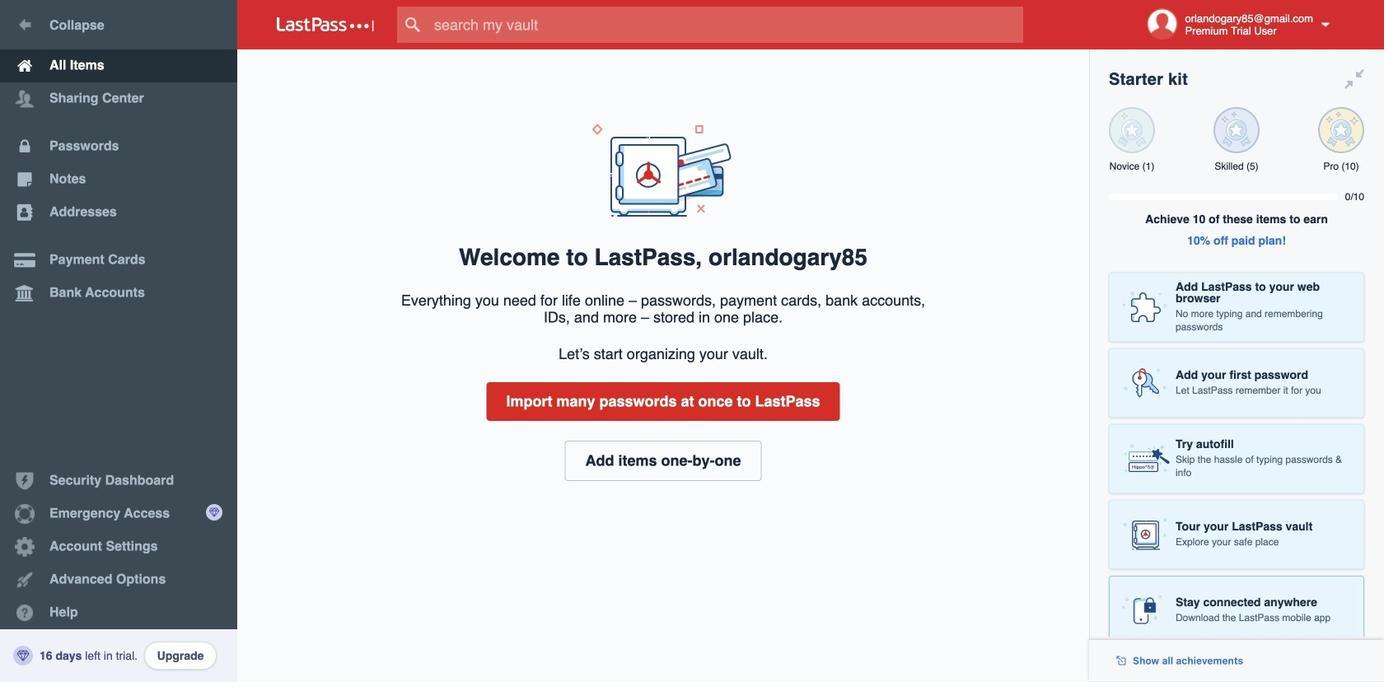 Task type: locate. For each thing, give the bounding box(es) containing it.
search my vault text field
[[397, 7, 1056, 43]]

main content main content
[[237, 49, 1089, 54]]

main navigation navigation
[[0, 0, 237, 682]]



Task type: describe. For each thing, give the bounding box(es) containing it.
Search search field
[[397, 7, 1056, 43]]

lastpass image
[[277, 17, 374, 32]]



Task type: vqa. For each thing, say whether or not it's contained in the screenshot.
search my vault text box
yes



